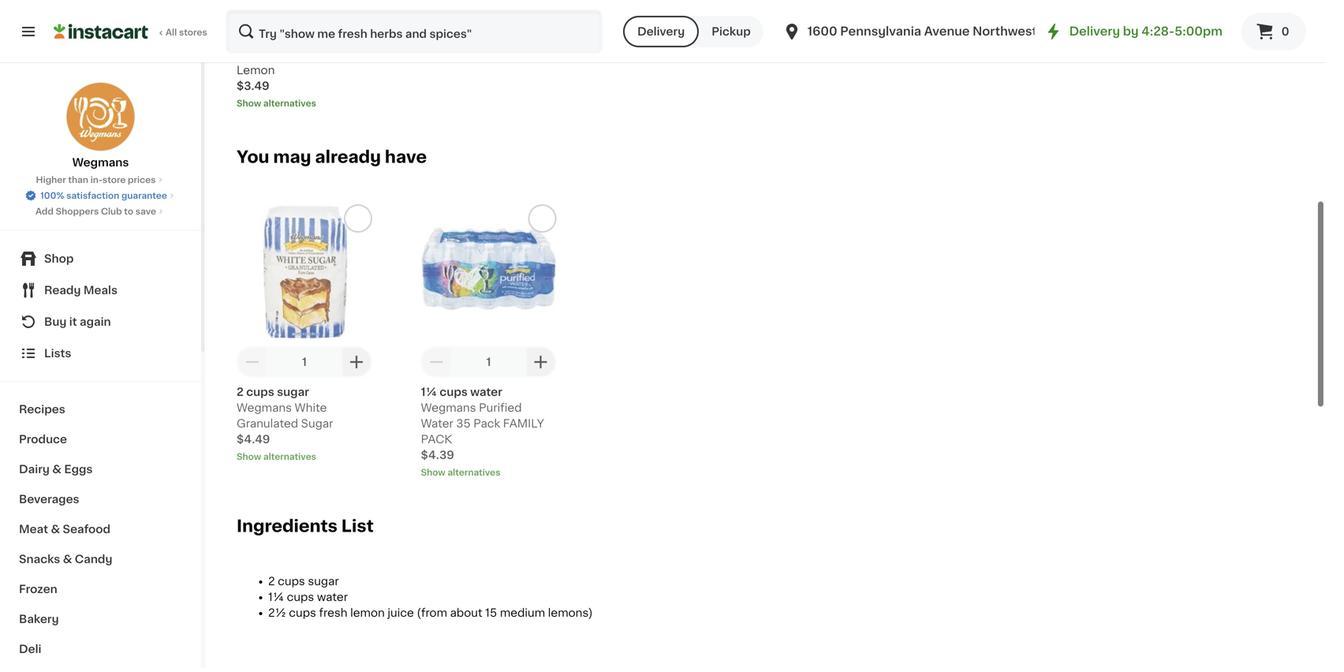 Task type: describe. For each thing, give the bounding box(es) containing it.
5:00pm
[[1175, 26, 1223, 37]]

meals
[[84, 285, 118, 296]]

juice inside 2 cups sugar 1¼ cups water 2½ cups fresh lemon juice (from about 15 medium lemons)
[[388, 607, 414, 619]]

meat & seafood
[[19, 524, 110, 535]]

wegmans inside 2 cups sugar wegmans white granulated sugar $4.49 show alternatives
[[237, 402, 292, 413]]

cups for white
[[246, 387, 274, 398]]

100% inside '2½ cups fresh lemon juice (from about 15 medium lemons) wegmans 100% juice, lemon $3.49 show alternatives'
[[295, 49, 325, 60]]

2½ inside '2½ cups fresh lemon juice (from about 15 medium lemons) wegmans 100% juice, lemon $3.49 show alternatives'
[[237, 1, 255, 13]]

1 for water
[[487, 357, 491, 368]]

in-
[[91, 176, 103, 184]]

lemon inside 2 cups sugar 1¼ cups water 2½ cups fresh lemon juice (from about 15 medium lemons)
[[350, 607, 385, 619]]

1¼ cups water wegmans purified water 35 pack family pack $4.39 show alternatives
[[421, 387, 544, 477]]

fresh inside 2 cups sugar 1¼ cups water 2½ cups fresh lemon juice (from about 15 medium lemons)
[[319, 607, 348, 619]]

stores
[[179, 28, 207, 37]]

sugar for white
[[277, 387, 309, 398]]

ingredients list
[[237, 518, 374, 534]]

lemon
[[237, 65, 275, 76]]

1600 pennsylvania avenue northwest button
[[783, 9, 1038, 54]]

15 inside '2½ cups fresh lemon juice (from about 15 medium lemons) wegmans 100% juice, lemon $3.49 show alternatives'
[[337, 17, 349, 28]]

1 for sugar
[[302, 357, 307, 368]]

$3.49
[[237, 80, 270, 91]]

you may already have
[[237, 149, 427, 165]]

purified
[[479, 402, 522, 413]]

2 cups sugar 1¼ cups water 2½ cups fresh lemon juice (from about 15 medium lemons)
[[268, 576, 593, 619]]

0 button
[[1242, 13, 1307, 50]]

may
[[273, 149, 311, 165]]

again
[[80, 316, 111, 327]]

1¼ inside 2 cups sugar 1¼ cups water 2½ cups fresh lemon juice (from about 15 medium lemons)
[[268, 592, 284, 603]]

shop link
[[9, 243, 192, 275]]

shop
[[44, 253, 74, 264]]

alternatives inside 1¼ cups water wegmans purified water 35 pack family pack $4.39 show alternatives
[[448, 468, 501, 477]]

white
[[295, 402, 327, 413]]

$4.39
[[421, 450, 454, 461]]

ready
[[44, 285, 81, 296]]

have
[[385, 149, 427, 165]]

all stores
[[166, 28, 207, 37]]

delivery for delivery
[[638, 26, 685, 37]]

show inside 2 cups sugar wegmans white granulated sugar $4.49 show alternatives
[[237, 452, 261, 461]]

by
[[1123, 26, 1139, 37]]

recipes
[[19, 404, 65, 415]]

alternatives inside 2 cups sugar wegmans white granulated sugar $4.49 show alternatives
[[263, 452, 316, 461]]

delivery for delivery by 4:28-5:00pm
[[1070, 26, 1121, 37]]

higher
[[36, 176, 66, 184]]

4:28-
[[1142, 26, 1175, 37]]

guarantee
[[121, 191, 167, 200]]

already
[[315, 149, 381, 165]]

snacks & candy
[[19, 554, 112, 565]]

produce link
[[9, 425, 192, 454]]

shoppers
[[56, 207, 99, 216]]

lists
[[44, 348, 71, 359]]

juice inside '2½ cups fresh lemon juice (from about 15 medium lemons) wegmans 100% juice, lemon $3.49 show alternatives'
[[237, 17, 264, 28]]

satisfaction
[[66, 191, 119, 200]]

medium inside '2½ cups fresh lemon juice (from about 15 medium lemons) wegmans 100% juice, lemon $3.49 show alternatives'
[[237, 33, 283, 44]]

2½ cups fresh lemon juice (from about 15 medium lemons) wegmans 100% juice, lemon $3.49 show alternatives
[[237, 1, 361, 108]]

frozen link
[[9, 574, 192, 604]]

ready meals
[[44, 285, 118, 296]]

buy it again link
[[9, 306, 192, 338]]

family
[[503, 418, 544, 429]]

instacart logo image
[[54, 22, 148, 41]]

100% satisfaction guarantee
[[40, 191, 167, 200]]

2½ inside 2 cups sugar 1¼ cups water 2½ cups fresh lemon juice (from about 15 medium lemons)
[[268, 607, 286, 619]]

avenue
[[925, 26, 970, 37]]

ready meals link
[[9, 275, 192, 306]]

delivery by 4:28-5:00pm link
[[1044, 22, 1223, 41]]

1 product group from the left
[[237, 204, 372, 463]]

100% satisfaction guarantee button
[[25, 186, 177, 202]]

northwest
[[973, 26, 1038, 37]]

pack
[[474, 418, 500, 429]]

wegmans logo image
[[66, 82, 135, 151]]

bakery
[[19, 614, 59, 625]]

beverages
[[19, 494, 79, 505]]

add shoppers club to save
[[35, 207, 156, 216]]

decrement quantity image
[[243, 353, 262, 372]]

dairy & eggs link
[[9, 454, 192, 484]]

prices
[[128, 176, 156, 184]]

show inside '2½ cups fresh lemon juice (from about 15 medium lemons) wegmans 100% juice, lemon $3.49 show alternatives'
[[237, 99, 261, 108]]

lemon inside '2½ cups fresh lemon juice (from about 15 medium lemons) wegmans 100% juice, lemon $3.49 show alternatives'
[[321, 1, 356, 13]]

seafood
[[63, 524, 110, 535]]

lemons) inside 2 cups sugar 1¼ cups water 2½ cups fresh lemon juice (from about 15 medium lemons)
[[548, 607, 593, 619]]

100% inside button
[[40, 191, 64, 200]]

service type group
[[623, 16, 764, 47]]

juice,
[[327, 49, 361, 60]]

club
[[101, 207, 122, 216]]

wegmans up higher than in-store prices link
[[72, 157, 129, 168]]

store
[[103, 176, 126, 184]]

snacks
[[19, 554, 60, 565]]

meat
[[19, 524, 48, 535]]

pickup
[[712, 26, 751, 37]]

it
[[69, 316, 77, 327]]

snacks & candy link
[[9, 544, 192, 574]]

add shoppers club to save link
[[35, 205, 166, 218]]

frozen
[[19, 584, 57, 595]]

(from inside 2 cups sugar 1¼ cups water 2½ cups fresh lemon juice (from about 15 medium lemons)
[[417, 607, 447, 619]]

1600 pennsylvania avenue northwest
[[808, 26, 1038, 37]]



Task type: locate. For each thing, give the bounding box(es) containing it.
0 horizontal spatial 2
[[237, 387, 244, 398]]

produce
[[19, 434, 67, 445]]

1 vertical spatial &
[[51, 524, 60, 535]]

fresh
[[288, 1, 318, 13], [319, 607, 348, 619]]

1 horizontal spatial 1
[[487, 357, 491, 368]]

water inside 1¼ cups water wegmans purified water 35 pack family pack $4.39 show alternatives
[[471, 387, 503, 398]]

you
[[237, 149, 269, 165]]

2 vertical spatial alternatives
[[448, 468, 501, 477]]

0 vertical spatial juice
[[237, 17, 264, 28]]

eggs
[[64, 464, 93, 475]]

1 horizontal spatial (from
[[417, 607, 447, 619]]

1 horizontal spatial 100%
[[295, 49, 325, 60]]

alternatives inside '2½ cups fresh lemon juice (from about 15 medium lemons) wegmans 100% juice, lemon $3.49 show alternatives'
[[263, 99, 316, 108]]

alternatives
[[263, 99, 316, 108], [263, 452, 316, 461], [448, 468, 501, 477]]

sugar
[[301, 418, 333, 429]]

2 vertical spatial show alternatives button
[[421, 466, 557, 479]]

0 vertical spatial 15
[[337, 17, 349, 28]]

water inside 2 cups sugar 1¼ cups water 2½ cups fresh lemon juice (from about 15 medium lemons)
[[317, 592, 348, 603]]

2 inside 2 cups sugar 1¼ cups water 2½ cups fresh lemon juice (from about 15 medium lemons)
[[268, 576, 275, 587]]

save
[[136, 207, 156, 216]]

alternatives down granulated
[[263, 452, 316, 461]]

delivery left by
[[1070, 26, 1121, 37]]

wegmans link
[[66, 82, 135, 170]]

than
[[68, 176, 88, 184]]

water
[[471, 387, 503, 398], [317, 592, 348, 603]]

wegmans up lemon
[[237, 49, 292, 60]]

1600
[[808, 26, 838, 37]]

0 horizontal spatial medium
[[237, 33, 283, 44]]

show alternatives button for $4.49
[[237, 450, 372, 463]]

2 for 2 cups sugar wegmans white granulated sugar $4.49 show alternatives
[[237, 387, 244, 398]]

1¼ inside 1¼ cups water wegmans purified water 35 pack family pack $4.39 show alternatives
[[421, 387, 437, 398]]

& left eggs
[[52, 464, 62, 475]]

cups for purified
[[440, 387, 468, 398]]

lemons)
[[286, 33, 332, 44], [548, 607, 593, 619]]

all stores link
[[54, 9, 208, 54]]

(from
[[267, 17, 299, 28], [417, 607, 447, 619]]

1¼ down 'ingredients'
[[268, 592, 284, 603]]

show alternatives button down pack
[[421, 466, 557, 479]]

100% down higher
[[40, 191, 64, 200]]

pickup button
[[699, 16, 764, 47]]

0 horizontal spatial 2½
[[237, 1, 255, 13]]

about
[[301, 17, 335, 28], [450, 607, 483, 619]]

about inside 2 cups sugar 1¼ cups water 2½ cups fresh lemon juice (from about 15 medium lemons)
[[450, 607, 483, 619]]

juice
[[237, 17, 264, 28], [388, 607, 414, 619]]

2 down decrement quantity image
[[237, 387, 244, 398]]

1 horizontal spatial 1¼
[[421, 387, 437, 398]]

1 vertical spatial 2½
[[268, 607, 286, 619]]

2 inside 2 cups sugar wegmans white granulated sugar $4.49 show alternatives
[[237, 387, 244, 398]]

wegmans inside '2½ cups fresh lemon juice (from about 15 medium lemons) wegmans 100% juice, lemon $3.49 show alternatives'
[[237, 49, 292, 60]]

& for dairy
[[52, 464, 62, 475]]

sugar inside 2 cups sugar 1¼ cups water 2½ cups fresh lemon juice (from about 15 medium lemons)
[[308, 576, 339, 587]]

1 vertical spatial juice
[[388, 607, 414, 619]]

higher than in-store prices link
[[36, 174, 165, 186]]

0 vertical spatial about
[[301, 17, 335, 28]]

show alternatives button for $4.39
[[421, 466, 557, 479]]

wegmans up water
[[421, 402, 476, 413]]

1 up 'purified'
[[487, 357, 491, 368]]

show alternatives button for $3.49
[[237, 97, 372, 110]]

1¼
[[421, 387, 437, 398], [268, 592, 284, 603]]

show inside 1¼ cups water wegmans purified water 35 pack family pack $4.39 show alternatives
[[421, 468, 446, 477]]

water
[[421, 418, 454, 429]]

0 horizontal spatial juice
[[237, 17, 264, 28]]

list
[[341, 518, 374, 534]]

delivery inside delivery button
[[638, 26, 685, 37]]

cups for juice
[[258, 1, 286, 13]]

1 1 from the left
[[302, 357, 307, 368]]

beverages link
[[9, 484, 192, 514]]

lemons) inside '2½ cups fresh lemon juice (from about 15 medium lemons) wegmans 100% juice, lemon $3.49 show alternatives'
[[286, 33, 332, 44]]

0
[[1282, 26, 1290, 37]]

0 vertical spatial water
[[471, 387, 503, 398]]

sugar inside 2 cups sugar wegmans white granulated sugar $4.49 show alternatives
[[277, 387, 309, 398]]

buy it again
[[44, 316, 111, 327]]

0 vertical spatial lemons)
[[286, 33, 332, 44]]

pack
[[421, 434, 452, 445]]

1 horizontal spatial 2
[[268, 576, 275, 587]]

bakery link
[[9, 604, 192, 634]]

water up 'purified'
[[471, 387, 503, 398]]

deli link
[[9, 634, 192, 664]]

0 vertical spatial &
[[52, 464, 62, 475]]

granulated
[[237, 418, 298, 429]]

dairy & eggs
[[19, 464, 93, 475]]

100%
[[295, 49, 325, 60], [40, 191, 64, 200]]

1 vertical spatial lemon
[[350, 607, 385, 619]]

1 horizontal spatial water
[[471, 387, 503, 398]]

1 horizontal spatial delivery
[[1070, 26, 1121, 37]]

0 horizontal spatial increment quantity image
[[347, 353, 366, 372]]

0 horizontal spatial product group
[[237, 204, 372, 463]]

2 cups sugar wegmans white granulated sugar $4.49 show alternatives
[[237, 387, 333, 461]]

1 vertical spatial about
[[450, 607, 483, 619]]

0 horizontal spatial lemons)
[[286, 33, 332, 44]]

decrement quantity image
[[427, 353, 446, 372]]

2 1 from the left
[[487, 357, 491, 368]]

1 vertical spatial sugar
[[308, 576, 339, 587]]

& right "meat"
[[51, 524, 60, 535]]

increment quantity image
[[347, 353, 366, 372], [532, 353, 550, 372]]

1 vertical spatial alternatives
[[263, 452, 316, 461]]

& for meat
[[51, 524, 60, 535]]

show down $3.49
[[237, 99, 261, 108]]

buy
[[44, 316, 67, 327]]

0 horizontal spatial 100%
[[40, 191, 64, 200]]

2 for 2 cups sugar 1¼ cups water 2½ cups fresh lemon juice (from about 15 medium lemons)
[[268, 576, 275, 587]]

35
[[456, 418, 471, 429]]

1 horizontal spatial lemons)
[[548, 607, 593, 619]]

0 vertical spatial 2
[[237, 387, 244, 398]]

pennsylvania
[[841, 26, 922, 37]]

all
[[166, 28, 177, 37]]

1 horizontal spatial fresh
[[319, 607, 348, 619]]

1 horizontal spatial about
[[450, 607, 483, 619]]

sugar up white
[[277, 387, 309, 398]]

1 vertical spatial show alternatives button
[[237, 450, 372, 463]]

water down list
[[317, 592, 348, 603]]

0 horizontal spatial 1
[[302, 357, 307, 368]]

1 vertical spatial show
[[237, 452, 261, 461]]

lists link
[[9, 338, 192, 369]]

0 horizontal spatial 1¼
[[268, 592, 284, 603]]

1 vertical spatial (from
[[417, 607, 447, 619]]

&
[[52, 464, 62, 475], [51, 524, 60, 535], [63, 554, 72, 565]]

ingredients
[[237, 518, 338, 534]]

to
[[124, 207, 133, 216]]

1 horizontal spatial increment quantity image
[[532, 353, 550, 372]]

0 vertical spatial medium
[[237, 33, 283, 44]]

0 vertical spatial 1¼
[[421, 387, 437, 398]]

1 vertical spatial water
[[317, 592, 348, 603]]

None search field
[[226, 9, 603, 54]]

0 vertical spatial 2½
[[237, 1, 255, 13]]

1 horizontal spatial medium
[[500, 607, 545, 619]]

about inside '2½ cups fresh lemon juice (from about 15 medium lemons) wegmans 100% juice, lemon $3.49 show alternatives'
[[301, 17, 335, 28]]

100% left juice,
[[295, 49, 325, 60]]

2 down 'ingredients'
[[268, 576, 275, 587]]

0 horizontal spatial water
[[317, 592, 348, 603]]

1 horizontal spatial 15
[[485, 607, 497, 619]]

alternatives down $4.39
[[448, 468, 501, 477]]

0 horizontal spatial fresh
[[288, 1, 318, 13]]

0 vertical spatial lemon
[[321, 1, 356, 13]]

wegmans
[[237, 49, 292, 60], [72, 157, 129, 168], [237, 402, 292, 413], [421, 402, 476, 413]]

0 vertical spatial show alternatives button
[[237, 97, 372, 110]]

lemon
[[321, 1, 356, 13], [350, 607, 385, 619]]

$4.49
[[237, 434, 270, 445]]

1 vertical spatial 100%
[[40, 191, 64, 200]]

1 horizontal spatial 2½
[[268, 607, 286, 619]]

1¼ down decrement quantity icon
[[421, 387, 437, 398]]

0 vertical spatial sugar
[[277, 387, 309, 398]]

1 vertical spatial medium
[[500, 607, 545, 619]]

1 vertical spatial fresh
[[319, 607, 348, 619]]

1 horizontal spatial product group
[[421, 204, 557, 479]]

0 vertical spatial show
[[237, 99, 261, 108]]

1 vertical spatial 15
[[485, 607, 497, 619]]

1 up white
[[302, 357, 307, 368]]

show alternatives button down sugar
[[237, 450, 372, 463]]

0 horizontal spatial about
[[301, 17, 335, 28]]

sugar down ingredients list at left bottom
[[308, 576, 339, 587]]

increment quantity image for wegmans white granulated sugar
[[347, 353, 366, 372]]

1 vertical spatial lemons)
[[548, 607, 593, 619]]

delivery button
[[623, 16, 699, 47]]

0 horizontal spatial 15
[[337, 17, 349, 28]]

dairy
[[19, 464, 50, 475]]

1 horizontal spatial juice
[[388, 607, 414, 619]]

0 vertical spatial 100%
[[295, 49, 325, 60]]

2 vertical spatial &
[[63, 554, 72, 565]]

delivery inside delivery by 4:28-5:00pm link
[[1070, 26, 1121, 37]]

medium
[[237, 33, 283, 44], [500, 607, 545, 619]]

higher than in-store prices
[[36, 176, 156, 184]]

0 horizontal spatial (from
[[267, 17, 299, 28]]

1 vertical spatial 2
[[268, 576, 275, 587]]

alternatives down $3.49
[[263, 99, 316, 108]]

recipes link
[[9, 395, 192, 425]]

sugar
[[277, 387, 309, 398], [308, 576, 339, 587]]

15 inside 2 cups sugar 1¼ cups water 2½ cups fresh lemon juice (from about 15 medium lemons)
[[485, 607, 497, 619]]

Search field
[[227, 11, 601, 52]]

ready meals button
[[9, 275, 192, 306]]

product group
[[237, 204, 372, 463], [421, 204, 557, 479]]

cups for cups
[[278, 576, 305, 587]]

1 vertical spatial 1¼
[[268, 592, 284, 603]]

& left the candy
[[63, 554, 72, 565]]

candy
[[75, 554, 112, 565]]

add
[[35, 207, 54, 216]]

wegmans up granulated
[[237, 402, 292, 413]]

fresh inside '2½ cups fresh lemon juice (from about 15 medium lemons) wegmans 100% juice, lemon $3.49 show alternatives'
[[288, 1, 318, 13]]

1 increment quantity image from the left
[[347, 353, 366, 372]]

0 vertical spatial (from
[[267, 17, 299, 28]]

2 vertical spatial show
[[421, 468, 446, 477]]

0 vertical spatial alternatives
[[263, 99, 316, 108]]

delivery left pickup
[[638, 26, 685, 37]]

2 increment quantity image from the left
[[532, 353, 550, 372]]

increment quantity image for wegmans purified water 35 pack family pack
[[532, 353, 550, 372]]

15
[[337, 17, 349, 28], [485, 607, 497, 619]]

wegmans inside 1¼ cups water wegmans purified water 35 pack family pack $4.39 show alternatives
[[421, 402, 476, 413]]

2 product group from the left
[[421, 204, 557, 479]]

show down $4.39
[[421, 468, 446, 477]]

0 horizontal spatial delivery
[[638, 26, 685, 37]]

sugar for cups
[[308, 576, 339, 587]]

show down $4.49
[[237, 452, 261, 461]]

show alternatives button
[[237, 97, 372, 110], [237, 450, 372, 463], [421, 466, 557, 479]]

cups inside '2½ cups fresh lemon juice (from about 15 medium lemons) wegmans 100% juice, lemon $3.49 show alternatives'
[[258, 1, 286, 13]]

0 vertical spatial fresh
[[288, 1, 318, 13]]

cups inside 2 cups sugar wegmans white granulated sugar $4.49 show alternatives
[[246, 387, 274, 398]]

& for snacks
[[63, 554, 72, 565]]

medium inside 2 cups sugar 1¼ cups water 2½ cups fresh lemon juice (from about 15 medium lemons)
[[500, 607, 545, 619]]

meat & seafood link
[[9, 514, 192, 544]]

delivery by 4:28-5:00pm
[[1070, 26, 1223, 37]]

deli
[[19, 644, 41, 655]]

cups inside 1¼ cups water wegmans purified water 35 pack family pack $4.39 show alternatives
[[440, 387, 468, 398]]

(from inside '2½ cups fresh lemon juice (from about 15 medium lemons) wegmans 100% juice, lemon $3.49 show alternatives'
[[267, 17, 299, 28]]

show alternatives button down $3.49
[[237, 97, 372, 110]]



Task type: vqa. For each thing, say whether or not it's contained in the screenshot.
middle "Show"
yes



